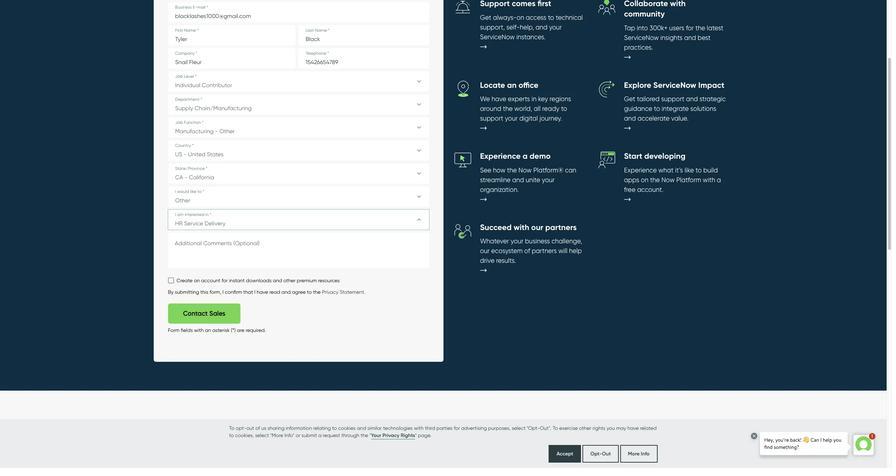 Task type: describe. For each thing, give the bounding box(es) containing it.
to right agree
[[307, 289, 312, 295]]

community
[[624, 9, 665, 19]]

1 horizontal spatial a
[[523, 151, 528, 161]]

whatever
[[480, 237, 509, 245]]

an for locate
[[507, 80, 517, 90]]

downloads
[[246, 278, 272, 283]]

experience for experience what it's like to build apps on the now platform with a free account.
[[624, 166, 657, 174]]

whatever your business challenge, our ecosystem of partners will help drive results.
[[480, 237, 582, 264]]

how
[[493, 166, 505, 174]]

technical
[[556, 14, 583, 21]]

out
[[246, 425, 254, 431]]

read
[[269, 289, 280, 295]]

and inside get always-on access to technical support, self-help, and your servicenow instances.
[[536, 23, 547, 31]]

an for create
[[194, 278, 200, 283]]

to up "request"
[[332, 425, 337, 431]]

support inside get tailored support and strategic guidance to integrate solutions and accelerate value.
[[661, 95, 684, 103]]

1 horizontal spatial privacy
[[383, 432, 399, 438]]

around
[[480, 105, 501, 112]]

account
[[201, 278, 220, 283]]

and inside "tap into 300k+ users for the latest servicenow insights and best practices."
[[684, 34, 696, 41]]

we have experts in key regions around the world, all ready to support your digital journey.
[[480, 95, 571, 122]]

all
[[534, 105, 541, 112]]

contact sales button
[[168, 304, 241, 324]]

confirm
[[225, 289, 242, 295]]

succeed
[[480, 222, 512, 232]]

drive
[[480, 257, 495, 264]]

third
[[425, 425, 435, 431]]

with up business at the right bottom
[[514, 222, 529, 232]]

the inside we have experts in key regions around the world, all ready to support your digital journey.
[[503, 105, 513, 112]]

accelerate
[[638, 115, 670, 122]]

relating
[[313, 425, 331, 431]]

the down premium
[[313, 289, 321, 295]]

submitting
[[175, 289, 199, 295]]

0 horizontal spatial have
[[257, 289, 268, 295]]

developing
[[644, 151, 686, 161]]

form,
[[210, 289, 221, 295]]

start
[[624, 151, 642, 161]]

more info
[[628, 450, 650, 457]]

help,
[[520, 23, 534, 31]]

statement
[[340, 289, 364, 295]]

ecosystem
[[491, 247, 523, 255]]

to inside we have experts in key regions around the world, all ready to support your digital journey.
[[561, 105, 567, 112]]

instances.
[[516, 33, 546, 41]]

contact sales
[[183, 310, 225, 318]]

2 to from the left
[[553, 425, 558, 431]]

fields
[[181, 327, 193, 333]]

platform
[[676, 176, 701, 184]]

other inside to opt-out of us sharing information relating to cookies and similar technologies with third parties for advertising purposes, select "opt-out".  to exercise other rights you may have related to cookies, select "more info" or submit a request through the "
[[579, 425, 591, 431]]

servicenow inside "tap into 300k+ users for the latest servicenow insights and best practices."
[[624, 34, 659, 41]]

that
[[243, 289, 253, 295]]

out".
[[540, 425, 551, 431]]

experts
[[508, 95, 530, 103]]

can
[[565, 166, 576, 174]]

your inside see how the now platform® can streamline and unite your organization.
[[542, 176, 555, 184]]

advertising
[[461, 425, 487, 431]]

1 to from the left
[[229, 425, 234, 431]]

platform®
[[533, 166, 563, 174]]

integrate
[[662, 105, 689, 112]]

Telephone telephone field
[[298, 48, 429, 69]]

locate an office
[[480, 80, 539, 90]]

will
[[558, 247, 567, 255]]

purposes,
[[488, 425, 511, 431]]

0 vertical spatial our
[[531, 222, 543, 232]]

us
[[261, 425, 266, 431]]

office
[[519, 80, 539, 90]]

users
[[669, 24, 684, 32]]

and inside to opt-out of us sharing information relating to cookies and similar technologies with third parties for advertising purposes, select "opt-out".  to exercise other rights you may have related to cookies, select "more info" or submit a request through the "
[[357, 425, 366, 431]]

get tailored support and strategic guidance to integrate solutions and accelerate value.
[[624, 95, 726, 122]]

streamline
[[480, 176, 511, 184]]

tailored
[[637, 95, 660, 103]]

explore
[[624, 80, 651, 90]]

challenge,
[[552, 237, 582, 245]]

demo
[[530, 151, 551, 161]]

0 vertical spatial privacy
[[322, 289, 338, 295]]

access
[[526, 14, 546, 21]]

solutions
[[690, 105, 716, 112]]

our inside whatever your business challenge, our ecosystem of partners will help drive results.
[[480, 247, 490, 255]]

the inside "tap into 300k+ users for the latest servicenow insights and best practices."
[[695, 24, 705, 32]]

to inside experience what it's like to build apps on the now platform with a free account.
[[696, 166, 702, 174]]

we
[[480, 95, 490, 103]]

experience for experience a demo
[[480, 151, 521, 161]]

your inside we have experts in key regions around the world, all ready to support your digital journey.
[[505, 115, 518, 122]]

your privacy rights " page.
[[371, 432, 431, 438]]

cookies
[[338, 425, 356, 431]]

page.
[[418, 432, 431, 438]]

.
[[364, 289, 365, 295]]

with inside to opt-out of us sharing information relating to cookies and similar technologies with third parties for advertising purposes, select "opt-out".  to exercise other rights you may have related to cookies, select "more info" or submit a request through the "
[[414, 425, 424, 431]]

privacy statement link
[[322, 289, 364, 295]]

you
[[607, 425, 615, 431]]

unite
[[526, 176, 540, 184]]

required.
[[246, 327, 266, 333]]

apps
[[624, 176, 639, 184]]

tap
[[624, 24, 635, 32]]

Business E-mail text field
[[168, 2, 429, 22]]

account.
[[637, 186, 663, 193]]

like
[[685, 166, 694, 174]]

for inside to opt-out of us sharing information relating to cookies and similar technologies with third parties for advertising purposes, select "opt-out".  to exercise other rights you may have related to cookies, select "more info" or submit a request through the "
[[454, 425, 460, 431]]

your inside get always-on access to technical support, self-help, and your servicenow instances.
[[549, 23, 562, 31]]

opt-
[[236, 425, 246, 431]]

with inside the collaborate with community
[[670, 0, 686, 8]]

and inside see how the now platform® can streamline and unite your organization.
[[512, 176, 524, 184]]

value.
[[671, 115, 689, 122]]

contact
[[183, 310, 208, 318]]

agree
[[292, 289, 306, 295]]

rights
[[401, 432, 415, 438]]

1 vertical spatial for
[[222, 278, 228, 283]]

may
[[616, 425, 626, 431]]

Last Name text field
[[298, 25, 429, 46]]

it's
[[675, 166, 683, 174]]



Task type: vqa. For each thing, say whether or not it's contained in the screenshot.


Task type: locate. For each thing, give the bounding box(es) containing it.
technologies
[[383, 425, 413, 431]]

1 vertical spatial get
[[624, 95, 635, 103]]

accept button
[[549, 445, 581, 463]]

by submitting this form, i confirm that i have read and agree to the privacy statement .
[[168, 289, 365, 295]]

1 vertical spatial support
[[480, 115, 503, 122]]

now inside experience what it's like to build apps on the now platform with a free account.
[[662, 176, 675, 184]]

collaborate
[[624, 0, 668, 8]]

1 vertical spatial an
[[194, 278, 200, 283]]

1 i from the left
[[222, 289, 224, 295]]

of left us
[[255, 425, 260, 431]]

0 horizontal spatial privacy
[[322, 289, 338, 295]]

0 horizontal spatial get
[[480, 14, 491, 21]]

None text field
[[168, 233, 429, 268]]

always-
[[493, 14, 517, 21]]

with right fields
[[194, 327, 204, 333]]

0 horizontal spatial now
[[519, 166, 532, 174]]

see how the now platform® can streamline and unite your organization.
[[480, 166, 576, 193]]

explore servicenow impact
[[624, 80, 724, 90]]

the inside experience what it's like to build apps on the now platform with a free account.
[[650, 176, 660, 184]]

our up 'drive'
[[480, 247, 490, 255]]

0 vertical spatial select
[[512, 425, 526, 431]]

2 horizontal spatial for
[[686, 24, 694, 32]]

2 vertical spatial for
[[454, 425, 460, 431]]

information
[[286, 425, 312, 431]]

a down build in the right of the page
[[717, 176, 721, 184]]

1 vertical spatial a
[[717, 176, 721, 184]]

collaborate with community
[[624, 0, 686, 19]]

have
[[492, 95, 506, 103], [257, 289, 268, 295], [627, 425, 639, 431]]

0 horizontal spatial i
[[222, 289, 224, 295]]

sales
[[209, 310, 225, 318]]

2 " from the left
[[415, 432, 417, 438]]

to
[[229, 425, 234, 431], [553, 425, 558, 431]]

0 horizontal spatial on
[[517, 14, 524, 21]]

select left "opt-
[[512, 425, 526, 431]]

"more
[[270, 432, 283, 438]]

1 horizontal spatial select
[[512, 425, 526, 431]]

2 horizontal spatial a
[[717, 176, 721, 184]]

1 vertical spatial partners
[[532, 247, 557, 255]]

through
[[341, 432, 359, 438]]

get up "support,"
[[480, 14, 491, 21]]

asterisk
[[212, 327, 230, 333]]

an up experts
[[507, 80, 517, 90]]

out
[[602, 450, 611, 457]]

of inside whatever your business challenge, our ecosystem of partners will help drive results.
[[524, 247, 530, 255]]

other left rights
[[579, 425, 591, 431]]

the up account.
[[650, 176, 660, 184]]

insights
[[660, 34, 683, 41]]

a down 'relating'
[[318, 432, 322, 438]]

for right parties
[[454, 425, 460, 431]]

the right how
[[507, 166, 517, 174]]

to opt-out of us sharing information relating to cookies and similar technologies with third parties for advertising purposes, select "opt-out".  to exercise other rights you may have related to cookies, select "more info" or submit a request through the "
[[229, 425, 657, 438]]

to right out".
[[553, 425, 558, 431]]

0 horizontal spatial experience
[[480, 151, 521, 161]]

0 vertical spatial on
[[517, 14, 524, 21]]

0 vertical spatial partners
[[545, 222, 577, 232]]

of inside to opt-out of us sharing information relating to cookies and similar technologies with third parties for advertising purposes, select "opt-out".  to exercise other rights you may have related to cookies, select "more info" or submit a request through the "
[[255, 425, 260, 431]]

0 vertical spatial experience
[[480, 151, 521, 161]]

with inside experience what it's like to build apps on the now platform with a free account.
[[703, 176, 715, 184]]

instant
[[229, 278, 245, 283]]

partners down business at the right bottom
[[532, 247, 557, 255]]

1 horizontal spatial "
[[415, 432, 417, 438]]

" inside to opt-out of us sharing information relating to cookies and similar technologies with third parties for advertising purposes, select "opt-out".  to exercise other rights you may have related to cookies, select "more info" or submit a request through the "
[[370, 432, 371, 438]]

0 vertical spatial for
[[686, 24, 694, 32]]

get inside get tailored support and strategic guidance to integrate solutions and accelerate value.
[[624, 95, 635, 103]]

your inside whatever your business challenge, our ecosystem of partners will help drive results.
[[511, 237, 523, 245]]

0 horizontal spatial other
[[283, 278, 296, 283]]

rights
[[593, 425, 605, 431]]

have right may
[[627, 425, 639, 431]]

1 vertical spatial our
[[480, 247, 490, 255]]

tap into 300k+ users for the latest servicenow insights and best practices.
[[624, 24, 723, 51]]

1 horizontal spatial other
[[579, 425, 591, 431]]

on inside experience what it's like to build apps on the now platform with a free account.
[[641, 176, 648, 184]]

resources
[[318, 278, 340, 283]]

the
[[695, 24, 705, 32], [503, 105, 513, 112], [507, 166, 517, 174], [650, 176, 660, 184], [313, 289, 321, 295], [361, 432, 368, 438]]

regions
[[550, 95, 571, 103]]

privacy down technologies
[[383, 432, 399, 438]]

what
[[658, 166, 674, 174]]

and left similar
[[357, 425, 366, 431]]

support up integrate
[[661, 95, 684, 103]]

1 vertical spatial select
[[255, 432, 269, 438]]

journey.
[[540, 115, 562, 122]]

in
[[532, 95, 537, 103]]

and up solutions
[[686, 95, 698, 103]]

strategic
[[700, 95, 726, 103]]

1 horizontal spatial an
[[205, 327, 211, 333]]

to inside get always-on access to technical support, self-help, and your servicenow instances.
[[548, 14, 554, 21]]

0 horizontal spatial select
[[255, 432, 269, 438]]

2 vertical spatial an
[[205, 327, 211, 333]]

partners
[[545, 222, 577, 232], [532, 247, 557, 255]]

0 horizontal spatial to
[[229, 425, 234, 431]]

now down "what"
[[662, 176, 675, 184]]

0 horizontal spatial an
[[194, 278, 200, 283]]

experience
[[480, 151, 521, 161], [624, 166, 657, 174]]

self-
[[506, 23, 520, 31]]

submit
[[302, 432, 317, 438]]

have down downloads
[[257, 289, 268, 295]]

to inside get tailored support and strategic guidance to integrate solutions and accelerate value.
[[654, 105, 660, 112]]

more info button
[[620, 445, 658, 463]]

"opt-
[[527, 425, 540, 431]]

1 horizontal spatial to
[[553, 425, 558, 431]]

1 vertical spatial have
[[257, 289, 268, 295]]

and down access
[[536, 23, 547, 31]]

form
[[168, 327, 179, 333]]

privacy down resources
[[322, 289, 338, 295]]

the left your
[[361, 432, 368, 438]]

create an account for instant downloads and other premium resources
[[177, 278, 340, 283]]

1 " from the left
[[370, 432, 371, 438]]

1 vertical spatial now
[[662, 176, 675, 184]]

your up ecosystem
[[511, 237, 523, 245]]

2 vertical spatial a
[[318, 432, 322, 438]]

business
[[525, 237, 550, 245]]

and left best at the top right
[[684, 34, 696, 41]]

" inside your privacy rights " page.
[[415, 432, 417, 438]]

for inside "tap into 300k+ users for the latest servicenow insights and best practices."
[[686, 24, 694, 32]]

0 vertical spatial support
[[661, 95, 684, 103]]

cookies,
[[235, 432, 254, 438]]

build
[[703, 166, 718, 174]]

of down business at the right bottom
[[524, 247, 530, 255]]

partners up challenge,
[[545, 222, 577, 232]]

0 vertical spatial an
[[507, 80, 517, 90]]

a left demo
[[523, 151, 528, 161]]

to right access
[[548, 14, 554, 21]]

experience up the apps
[[624, 166, 657, 174]]

support inside we have experts in key regions around the world, all ready to support your digital journey.
[[480, 115, 503, 122]]

have inside we have experts in key regions around the world, all ready to support your digital journey.
[[492, 95, 506, 103]]

for left instant
[[222, 278, 228, 283]]

" left page.
[[415, 432, 417, 438]]

i right that
[[254, 289, 255, 295]]

to up accelerate
[[654, 105, 660, 112]]

your
[[549, 23, 562, 31], [505, 115, 518, 122], [542, 176, 555, 184], [511, 237, 523, 245]]

your down the world,
[[505, 115, 518, 122]]

and up read
[[273, 278, 282, 283]]

1 horizontal spatial our
[[531, 222, 543, 232]]

0 vertical spatial of
[[524, 247, 530, 255]]

the up best at the top right
[[695, 24, 705, 32]]

an
[[507, 80, 517, 90], [194, 278, 200, 283], [205, 327, 211, 333]]

servicenow up get tailored support and strategic guidance to integrate solutions and accelerate value. on the top
[[653, 80, 696, 90]]

and down guidance
[[624, 115, 636, 122]]

world,
[[514, 105, 532, 112]]

"
[[370, 432, 371, 438], [415, 432, 417, 438]]

on
[[517, 14, 524, 21], [641, 176, 648, 184]]

now
[[519, 166, 532, 174], [662, 176, 675, 184]]

1 horizontal spatial on
[[641, 176, 648, 184]]

a inside to opt-out of us sharing information relating to cookies and similar technologies with third parties for advertising purposes, select "opt-out".  to exercise other rights you may have related to cookies, select "more info" or submit a request through the "
[[318, 432, 322, 438]]

0 horizontal spatial support
[[480, 115, 503, 122]]

on up account.
[[641, 176, 648, 184]]

your down technical
[[549, 23, 562, 31]]

get always-on access to technical support, self-help, and your servicenow instances.
[[480, 14, 583, 41]]

for right users
[[686, 24, 694, 32]]

1 horizontal spatial experience
[[624, 166, 657, 174]]

0 horizontal spatial of
[[255, 425, 260, 431]]

more
[[628, 450, 640, 457]]

parties
[[437, 425, 453, 431]]

a
[[523, 151, 528, 161], [717, 176, 721, 184], [318, 432, 322, 438]]

your down the platform® at the top
[[542, 176, 555, 184]]

servicenow down into
[[624, 34, 659, 41]]

get up guidance
[[624, 95, 635, 103]]

0 vertical spatial have
[[492, 95, 506, 103]]

0 vertical spatial now
[[519, 166, 532, 174]]

2 horizontal spatial an
[[507, 80, 517, 90]]

and left unite
[[512, 176, 524, 184]]

experience a demo
[[480, 151, 551, 161]]

organization.
[[480, 186, 519, 193]]

or
[[296, 432, 300, 438]]

the down experts
[[503, 105, 513, 112]]

1 horizontal spatial now
[[662, 176, 675, 184]]

0 horizontal spatial a
[[318, 432, 322, 438]]

0 vertical spatial other
[[283, 278, 296, 283]]

opt-out button
[[582, 445, 619, 463]]

" down similar
[[370, 432, 371, 438]]

get for get tailored support and strategic guidance to integrate solutions and accelerate value.
[[624, 95, 635, 103]]

and right read
[[281, 289, 291, 295]]

0 vertical spatial a
[[523, 151, 528, 161]]

results.
[[496, 257, 516, 264]]

support down around on the right top
[[480, 115, 503, 122]]

get for get always-on access to technical support, self-help, and your servicenow instances.
[[480, 14, 491, 21]]

have inside to opt-out of us sharing information relating to cookies and similar technologies with third parties for advertising purposes, select "opt-out".  to exercise other rights you may have related to cookies, select "more info" or submit a request through the "
[[627, 425, 639, 431]]

1 vertical spatial on
[[641, 176, 648, 184]]

free
[[624, 186, 636, 193]]

i
[[222, 289, 224, 295], [254, 289, 255, 295]]

with up page.
[[414, 425, 424, 431]]

opt-out
[[590, 450, 611, 457]]

with down build in the right of the page
[[703, 176, 715, 184]]

partners inside whatever your business challenge, our ecosystem of partners will help drive results.
[[532, 247, 557, 255]]

1 vertical spatial other
[[579, 425, 591, 431]]

other up agree
[[283, 278, 296, 283]]

i right form,
[[222, 289, 224, 295]]

exercise
[[559, 425, 578, 431]]

get inside get always-on access to technical support, self-help, and your servicenow instances.
[[480, 14, 491, 21]]

our up business at the right bottom
[[531, 222, 543, 232]]

a inside experience what it's like to build apps on the now platform with a free account.
[[717, 176, 721, 184]]

are
[[237, 327, 244, 333]]

get
[[480, 14, 491, 21], [624, 95, 635, 103]]

the inside see how the now platform® can streamline and unite your organization.
[[507, 166, 517, 174]]

into
[[637, 24, 648, 32]]

now inside see how the now platform® can streamline and unite your organization.
[[519, 166, 532, 174]]

experience inside experience what it's like to build apps on the now platform with a free account.
[[624, 166, 657, 174]]

to left cookies,
[[229, 432, 234, 438]]

1 vertical spatial of
[[255, 425, 260, 431]]

1 horizontal spatial for
[[454, 425, 460, 431]]

premium
[[297, 278, 317, 283]]

to right the like
[[696, 166, 702, 174]]

guidance
[[624, 105, 652, 112]]

best
[[698, 34, 711, 41]]

request
[[323, 432, 340, 438]]

1 horizontal spatial of
[[524, 247, 530, 255]]

similar
[[367, 425, 382, 431]]

1 horizontal spatial i
[[254, 289, 255, 295]]

select
[[512, 425, 526, 431], [255, 432, 269, 438]]

the inside to opt-out of us sharing information relating to cookies and similar technologies with third parties for advertising purposes, select "opt-out".  to exercise other rights you may have related to cookies, select "more info" or submit a request through the "
[[361, 432, 368, 438]]

First Name text field
[[168, 25, 296, 46]]

0 horizontal spatial "
[[370, 432, 371, 438]]

an right create
[[194, 278, 200, 283]]

key
[[538, 95, 548, 103]]

now up unite
[[519, 166, 532, 174]]

2 vertical spatial have
[[627, 425, 639, 431]]

related
[[640, 425, 657, 431]]

2 i from the left
[[254, 289, 255, 295]]

servicenow inside get always-on access to technical support, self-help, and your servicenow instances.
[[480, 33, 515, 41]]

on up help, on the top of page
[[517, 14, 524, 21]]

to left opt-
[[229, 425, 234, 431]]

ready
[[542, 105, 559, 112]]

have up around on the right top
[[492, 95, 506, 103]]

with up users
[[670, 0, 686, 8]]

to down regions
[[561, 105, 567, 112]]

0 vertical spatial get
[[480, 14, 491, 21]]

experience up how
[[480, 151, 521, 161]]

info"
[[284, 432, 294, 438]]

an left asterisk
[[205, 327, 211, 333]]

0 horizontal spatial our
[[480, 247, 490, 255]]

help
[[569, 247, 582, 255]]

0 horizontal spatial for
[[222, 278, 228, 283]]

Company text field
[[168, 48, 296, 69]]

by
[[168, 289, 174, 295]]

1 horizontal spatial get
[[624, 95, 635, 103]]

start developing
[[624, 151, 686, 161]]

servicenow down "support,"
[[480, 33, 515, 41]]

select down us
[[255, 432, 269, 438]]

2 horizontal spatial have
[[627, 425, 639, 431]]

1 horizontal spatial have
[[492, 95, 506, 103]]

1 vertical spatial experience
[[624, 166, 657, 174]]

sharing
[[268, 425, 285, 431]]

on inside get always-on access to technical support, self-help, and your servicenow instances.
[[517, 14, 524, 21]]

1 horizontal spatial support
[[661, 95, 684, 103]]

1 vertical spatial privacy
[[383, 432, 399, 438]]



